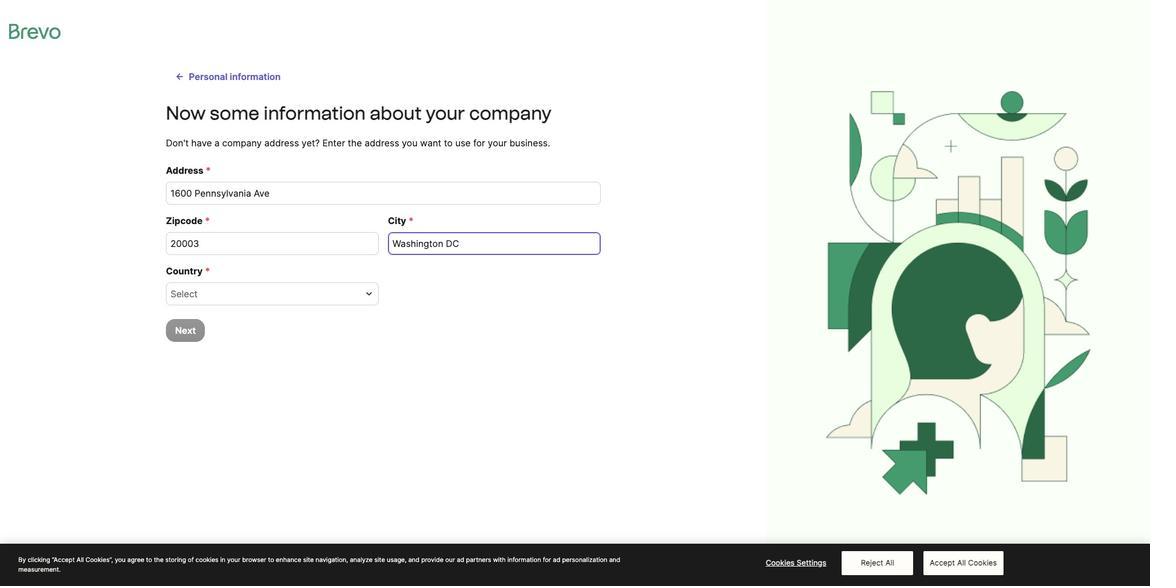 Task type: vqa. For each thing, say whether or not it's contained in the screenshot.
All
yes



Task type: describe. For each thing, give the bounding box(es) containing it.
personal information
[[189, 71, 281, 82]]

by
[[18, 556, 26, 564]]

country *
[[166, 266, 210, 277]]

yet?
[[302, 137, 320, 149]]

information inside button
[[230, 71, 281, 82]]

with
[[493, 556, 506, 564]]

2 ad from the left
[[553, 556, 561, 564]]

next
[[175, 325, 196, 337]]

0 horizontal spatial company
[[222, 137, 262, 149]]

agree
[[127, 556, 144, 564]]

personalization
[[562, 556, 608, 564]]

0 horizontal spatial to
[[146, 556, 152, 564]]

personal information button
[[166, 65, 290, 88]]

settings
[[797, 559, 827, 568]]

clicking
[[28, 556, 50, 564]]

cookies inside accept all cookies button
[[968, 559, 997, 568]]

your inside by clicking "accept all cookies", you agree to the storing of cookies in your browser to enhance site navigation, analyze site usage, and provide our ad partners with information for ad personalization and measurement.
[[227, 556, 240, 564]]

now
[[166, 102, 206, 124]]

country
[[166, 266, 203, 277]]

* for country *
[[205, 266, 210, 277]]

select
[[171, 288, 198, 300]]

use
[[455, 137, 471, 149]]

don't
[[166, 137, 189, 149]]

of
[[188, 556, 194, 564]]

1 horizontal spatial you
[[402, 137, 418, 149]]

1 horizontal spatial company
[[469, 102, 552, 124]]

have
[[191, 137, 212, 149]]

all inside by clicking "accept all cookies", you agree to the storing of cookies in your browser to enhance site navigation, analyze site usage, and provide our ad partners with information for ad personalization and measurement.
[[77, 556, 84, 564]]

2 and from the left
[[609, 556, 620, 564]]

analyze
[[350, 556, 373, 564]]

now some information about your company
[[166, 102, 552, 124]]

about
[[370, 102, 422, 124]]

business.
[[510, 137, 550, 149]]

cookies settings button
[[761, 552, 832, 575]]

0 horizontal spatial for
[[473, 137, 485, 149]]

1 site from the left
[[303, 556, 314, 564]]

by clicking "accept all cookies", you agree to the storing of cookies in your browser to enhance site navigation, analyze site usage, and provide our ad partners with information for ad personalization and measurement.
[[18, 556, 620, 574]]

accept all cookies
[[930, 559, 997, 568]]

city *
[[388, 215, 414, 227]]

usage,
[[387, 556, 407, 564]]

2 horizontal spatial to
[[444, 137, 453, 149]]

don't have a company address yet? enter the address you want to use for your business.
[[166, 137, 550, 149]]

all for accept all cookies
[[958, 559, 966, 568]]

reject all
[[861, 559, 895, 568]]

2 site from the left
[[374, 556, 385, 564]]

want
[[420, 137, 442, 149]]

1 vertical spatial information
[[264, 102, 366, 124]]

our
[[445, 556, 455, 564]]

zipcode *
[[166, 215, 210, 227]]



Task type: locate. For each thing, give the bounding box(es) containing it.
* for zipcode *
[[205, 215, 210, 227]]

2 vertical spatial information
[[508, 556, 541, 564]]

to left use
[[444, 137, 453, 149]]

enter
[[322, 137, 345, 149]]

all right accept
[[958, 559, 966, 568]]

1 horizontal spatial all
[[886, 559, 895, 568]]

and
[[408, 556, 420, 564], [609, 556, 620, 564]]

accept
[[930, 559, 955, 568]]

2 vertical spatial your
[[227, 556, 240, 564]]

navigation,
[[316, 556, 348, 564]]

1 cookies from the left
[[766, 559, 795, 568]]

cookies
[[766, 559, 795, 568], [968, 559, 997, 568]]

information up some on the top left of page
[[230, 71, 281, 82]]

reject all button
[[842, 552, 914, 576]]

1 horizontal spatial the
[[348, 137, 362, 149]]

* right address
[[206, 165, 211, 176]]

for inside by clicking "accept all cookies", you agree to the storing of cookies in your browser to enhance site navigation, analyze site usage, and provide our ad partners with information for ad personalization and measurement.
[[543, 556, 551, 564]]

a
[[215, 137, 220, 149]]

0 vertical spatial the
[[348, 137, 362, 149]]

the inside by clicking "accept all cookies", you agree to the storing of cookies in your browser to enhance site navigation, analyze site usage, and provide our ad partners with information for ad personalization and measurement.
[[154, 556, 164, 564]]

the
[[348, 137, 362, 149], [154, 556, 164, 564]]

company
[[469, 102, 552, 124], [222, 137, 262, 149]]

you left want
[[402, 137, 418, 149]]

0 vertical spatial company
[[469, 102, 552, 124]]

measurement.
[[18, 566, 61, 574]]

information up yet?
[[264, 102, 366, 124]]

cookies
[[196, 556, 219, 564]]

cookies right accept
[[968, 559, 997, 568]]

to right browser
[[268, 556, 274, 564]]

2 address from the left
[[365, 137, 399, 149]]

1 vertical spatial company
[[222, 137, 262, 149]]

you
[[402, 137, 418, 149], [115, 556, 126, 564]]

0 horizontal spatial address
[[264, 137, 299, 149]]

1 horizontal spatial address
[[365, 137, 399, 149]]

0 horizontal spatial and
[[408, 556, 420, 564]]

information inside by clicking "accept all cookies", you agree to the storing of cookies in your browser to enhance site navigation, analyze site usage, and provide our ad partners with information for ad personalization and measurement.
[[508, 556, 541, 564]]

none field inside select popup button
[[171, 287, 361, 301]]

city
[[388, 215, 406, 227]]

storing
[[165, 556, 186, 564]]

company right a
[[222, 137, 262, 149]]

address
[[264, 137, 299, 149], [365, 137, 399, 149]]

cookies left settings
[[766, 559, 795, 568]]

1 horizontal spatial site
[[374, 556, 385, 564]]

and right usage,
[[408, 556, 420, 564]]

None field
[[171, 287, 361, 301]]

partners
[[466, 556, 491, 564]]

all right "accept
[[77, 556, 84, 564]]

address left yet?
[[264, 137, 299, 149]]

2 horizontal spatial your
[[488, 137, 507, 149]]

address down about
[[365, 137, 399, 149]]

address *
[[166, 165, 211, 176]]

cookies",
[[86, 556, 113, 564]]

next button
[[166, 319, 205, 342]]

1 horizontal spatial for
[[543, 556, 551, 564]]

for
[[473, 137, 485, 149], [543, 556, 551, 564]]

zipcode
[[166, 215, 203, 227]]

1 vertical spatial your
[[488, 137, 507, 149]]

0 horizontal spatial ad
[[457, 556, 464, 564]]

reject
[[861, 559, 884, 568]]

* for address *
[[206, 165, 211, 176]]

0 vertical spatial you
[[402, 137, 418, 149]]

1 horizontal spatial to
[[268, 556, 274, 564]]

site right enhance
[[303, 556, 314, 564]]

2 horizontal spatial all
[[958, 559, 966, 568]]

ad right our
[[457, 556, 464, 564]]

1 horizontal spatial your
[[426, 102, 465, 124]]

None text field
[[166, 182, 601, 205], [166, 232, 379, 255], [388, 232, 601, 255], [166, 182, 601, 205], [166, 232, 379, 255], [388, 232, 601, 255]]

0 horizontal spatial all
[[77, 556, 84, 564]]

0 vertical spatial for
[[473, 137, 485, 149]]

address
[[166, 165, 204, 176]]

ad
[[457, 556, 464, 564], [553, 556, 561, 564]]

provide
[[421, 556, 444, 564]]

0 horizontal spatial site
[[303, 556, 314, 564]]

personal
[[189, 71, 228, 82]]

* right city
[[409, 215, 414, 227]]

cookies settings
[[766, 559, 827, 568]]

2 cookies from the left
[[968, 559, 997, 568]]

* right "zipcode"
[[205, 215, 210, 227]]

1 horizontal spatial ad
[[553, 556, 561, 564]]

1 and from the left
[[408, 556, 420, 564]]

the left storing
[[154, 556, 164, 564]]

0 horizontal spatial cookies
[[766, 559, 795, 568]]

to right agree
[[146, 556, 152, 564]]

to
[[444, 137, 453, 149], [146, 556, 152, 564], [268, 556, 274, 564]]

"accept
[[52, 556, 75, 564]]

0 horizontal spatial your
[[227, 556, 240, 564]]

all
[[77, 556, 84, 564], [886, 559, 895, 568], [958, 559, 966, 568]]

cookies inside cookies settings button
[[766, 559, 795, 568]]

all for reject all
[[886, 559, 895, 568]]

1 ad from the left
[[457, 556, 464, 564]]

accept all cookies button
[[924, 552, 1004, 576]]

your
[[426, 102, 465, 124], [488, 137, 507, 149], [227, 556, 240, 564]]

select button
[[166, 283, 379, 306]]

information right with
[[508, 556, 541, 564]]

all right reject
[[886, 559, 895, 568]]

1 horizontal spatial cookies
[[968, 559, 997, 568]]

in
[[220, 556, 226, 564]]

browser
[[242, 556, 266, 564]]

1 vertical spatial the
[[154, 556, 164, 564]]

0 horizontal spatial the
[[154, 556, 164, 564]]

1 horizontal spatial and
[[609, 556, 620, 564]]

the right enter
[[348, 137, 362, 149]]

for right use
[[473, 137, 485, 149]]

enhance
[[276, 556, 301, 564]]

0 vertical spatial your
[[426, 102, 465, 124]]

you left agree
[[115, 556, 126, 564]]

*
[[206, 165, 211, 176], [205, 215, 210, 227], [409, 215, 414, 227], [205, 266, 210, 277]]

1 address from the left
[[264, 137, 299, 149]]

and right personalization
[[609, 556, 620, 564]]

ad left personalization
[[553, 556, 561, 564]]

your left business.
[[488, 137, 507, 149]]

site
[[303, 556, 314, 564], [374, 556, 385, 564]]

information
[[230, 71, 281, 82], [264, 102, 366, 124], [508, 556, 541, 564]]

1 vertical spatial for
[[543, 556, 551, 564]]

1 vertical spatial you
[[115, 556, 126, 564]]

* for city *
[[409, 215, 414, 227]]

0 vertical spatial information
[[230, 71, 281, 82]]

some
[[210, 102, 259, 124]]

* right country
[[205, 266, 210, 277]]

site left usage,
[[374, 556, 385, 564]]

your right in
[[227, 556, 240, 564]]

0 horizontal spatial you
[[115, 556, 126, 564]]

you inside by clicking "accept all cookies", you agree to the storing of cookies in your browser to enhance site navigation, analyze site usage, and provide our ad partners with information for ad personalization and measurement.
[[115, 556, 126, 564]]

your up want
[[426, 102, 465, 124]]

company up business.
[[469, 102, 552, 124]]

for left personalization
[[543, 556, 551, 564]]



